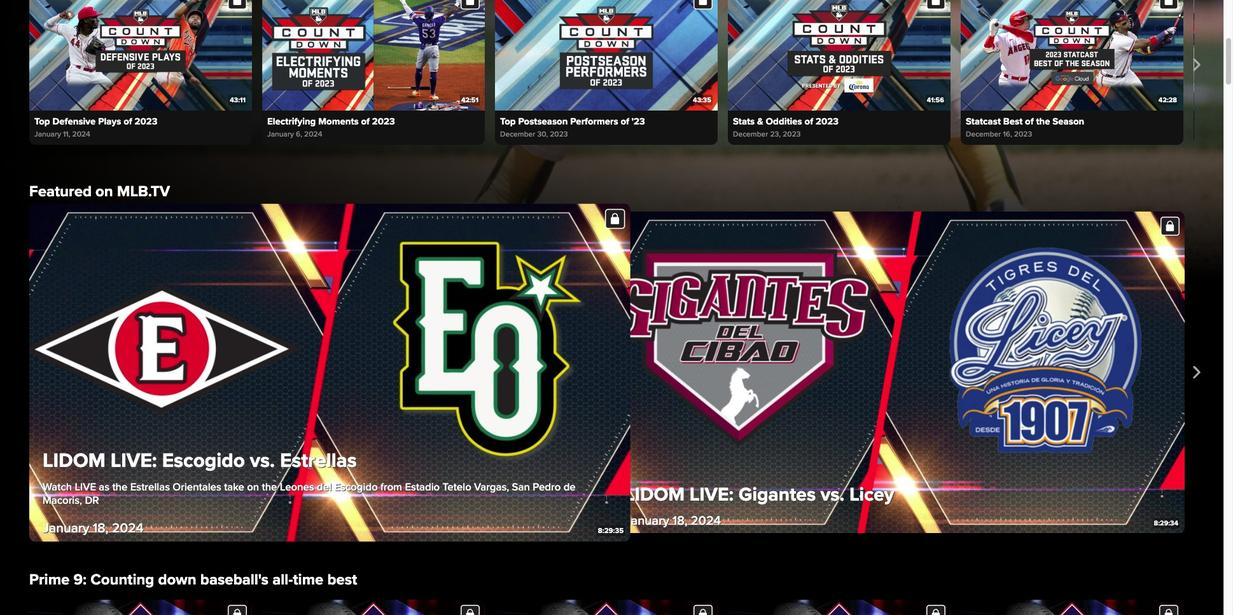 Task type: locate. For each thing, give the bounding box(es) containing it.
18, for lidom live: gigantes vs. licey
[[673, 514, 688, 529]]

vs. left licey
[[821, 483, 844, 507]]

orientales
[[173, 481, 221, 494]]

5 of from the left
[[621, 116, 629, 127]]

january 18, 2024 for lidom live: escogido vs. estrellas
[[42, 514, 138, 529]]

2023 right plays on the top left of page
[[135, 115, 158, 127]]

leones
[[280, 481, 314, 494]]

2023 inside statcast best of the season december 16, 2023
[[1014, 129, 1032, 139]]

of inside top defensive plays of 2023 january 11, 2024
[[124, 115, 132, 127]]

8:29:35
[[571, 519, 596, 528], [598, 527, 624, 535]]

1 of from the left
[[124, 115, 132, 127]]

2024
[[72, 129, 90, 139], [304, 130, 322, 139], [108, 514, 138, 529], [691, 514, 721, 529], [112, 521, 144, 537]]

3 of from the left
[[1025, 115, 1034, 127]]

december
[[733, 129, 768, 139], [966, 129, 1001, 139], [500, 130, 535, 139]]

lidom live: escogido vs. estrellas for 2024
[[42, 483, 341, 507]]

of
[[124, 115, 132, 127], [805, 115, 813, 127], [1025, 115, 1034, 127], [361, 116, 370, 127], [621, 116, 629, 127]]

of left '23
[[621, 116, 629, 127]]

the inside statcast best of the season december 16, 2023
[[1036, 115, 1050, 127]]

december inside top postseason performers of '23 december 30, 2023
[[500, 130, 535, 139]]

live
[[75, 481, 96, 494]]

top for top defensive plays of 2023
[[34, 115, 50, 127]]

moments
[[318, 116, 359, 127]]

&
[[757, 115, 763, 127]]

from
[[381, 481, 402, 494]]

vs.
[[250, 449, 275, 473], [239, 483, 263, 507], [821, 483, 844, 507]]

macoris,
[[43, 494, 82, 507]]

mlb.tv
[[117, 182, 170, 201]]

4 of from the left
[[361, 116, 370, 127]]

lidom
[[43, 449, 105, 473], [42, 483, 102, 507], [625, 483, 685, 507]]

on left mlb.tv
[[95, 182, 113, 201]]

the
[[1036, 115, 1050, 127], [112, 481, 128, 494], [262, 481, 277, 494]]

prime 9: counting down baseball's all-time best
[[29, 572, 357, 590]]

on right take
[[247, 481, 259, 494]]

11,
[[63, 129, 70, 139]]

stats
[[733, 115, 755, 127]]

2024 inside electrifying moments of 2023 january 6, 2024
[[304, 130, 322, 139]]

43:35
[[693, 96, 711, 104]]

0 horizontal spatial the
[[112, 481, 128, 494]]

41:56
[[927, 96, 944, 104]]

2023 right 30,
[[550, 130, 568, 139]]

of for top defensive plays of 2023
[[124, 115, 132, 127]]

lidom live: escogido vs. estrellas image for 2024
[[29, 212, 602, 534]]

lidom live: escogido vs. estrellas
[[43, 449, 357, 473], [42, 483, 341, 507]]

2 of from the left
[[805, 115, 813, 127]]

december inside stats & oddities of 2023 december 23, 2023
[[733, 129, 768, 139]]

2023 inside top defensive plays of 2023 january 11, 2024
[[135, 115, 158, 127]]

0 horizontal spatial on
[[95, 182, 113, 201]]

pedro
[[533, 481, 561, 494]]

1 december from the left
[[733, 129, 768, 139]]

of right moments
[[361, 116, 370, 127]]

the right as on the bottom left
[[112, 481, 128, 494]]

estrellas
[[280, 449, 357, 473], [130, 481, 170, 494], [268, 483, 341, 507]]

december left 30,
[[500, 130, 535, 139]]

1 horizontal spatial on
[[247, 481, 259, 494]]

live:
[[111, 449, 157, 473], [107, 483, 151, 507], [689, 483, 734, 507]]

2024 up counting
[[112, 521, 144, 537]]

watch
[[43, 481, 72, 494]]

vargas,
[[474, 481, 509, 494]]

licey
[[849, 483, 894, 507]]

escogido for 2024
[[156, 483, 235, 507]]

top
[[34, 115, 50, 127], [500, 116, 516, 127]]

counting
[[91, 572, 154, 590]]

2023 right moments
[[372, 116, 395, 127]]

december for top
[[500, 130, 535, 139]]

top left defensive
[[34, 115, 50, 127]]

of inside statcast best of the season december 16, 2023
[[1025, 115, 1034, 127]]

1 horizontal spatial 8:29:35
[[598, 527, 624, 535]]

1 vertical spatial lidom live: escogido vs. estrellas
[[42, 483, 341, 507]]

the left season
[[1036, 115, 1050, 127]]

the top 30 finishes of 2023 image
[[1194, 0, 1233, 110]]

2024 right '6,'
[[304, 130, 322, 139]]

december down stats
[[733, 129, 768, 139]]

of right oddities
[[805, 115, 813, 127]]

0 horizontal spatial top
[[34, 115, 50, 127]]

december inside statcast best of the season december 16, 2023
[[966, 129, 1001, 139]]

featured
[[29, 182, 92, 201]]

escogido for as
[[162, 449, 245, 473]]

stats & oddities of 2023 image
[[728, 0, 951, 110]]

on
[[95, 182, 113, 201], [247, 481, 259, 494]]

0 horizontal spatial december
[[500, 130, 535, 139]]

0 vertical spatial on
[[95, 182, 113, 201]]

2024 right 11,
[[72, 129, 90, 139]]

0 vertical spatial lidom live: escogido vs. estrellas
[[43, 449, 357, 473]]

of inside stats & oddities of 2023 december 23, 2023
[[805, 115, 813, 127]]

of inside top postseason performers of '23 december 30, 2023
[[621, 116, 629, 127]]

2 horizontal spatial the
[[1036, 115, 1050, 127]]

january
[[34, 129, 61, 139], [267, 130, 294, 139], [42, 514, 86, 529], [625, 514, 669, 529], [43, 521, 89, 537]]

18,
[[90, 514, 105, 529], [673, 514, 688, 529], [93, 521, 109, 537]]

of right plays on the top left of page
[[124, 115, 132, 127]]

top left postseason
[[500, 116, 516, 127]]

escogido
[[162, 449, 245, 473], [334, 481, 378, 494], [156, 483, 235, 507]]

january 18, 2024
[[42, 514, 138, 529], [625, 514, 721, 529], [43, 521, 144, 537]]

2 lidom live: escogido vs. estrellas image from the top
[[29, 212, 602, 534]]

3 december from the left
[[500, 130, 535, 139]]

1 horizontal spatial top
[[500, 116, 516, 127]]

2023 down oddities
[[783, 129, 801, 139]]

the left leones on the bottom left
[[262, 481, 277, 494]]

watch live as the estrellas orientales take on the leones del escogido from estadio tetelo vargas, san pedro de macoris, dr
[[43, 481, 576, 507]]

top for top postseason performers of '23
[[500, 116, 516, 127]]

2023
[[135, 115, 158, 127], [816, 115, 839, 127], [372, 116, 395, 127], [783, 129, 801, 139], [1014, 129, 1032, 139], [550, 130, 568, 139]]

2 december from the left
[[966, 129, 1001, 139]]

top inside top defensive plays of 2023 january 11, 2024
[[34, 115, 50, 127]]

2 top from the left
[[500, 116, 516, 127]]

statcast
[[966, 115, 1001, 127]]

december for statcast
[[966, 129, 1001, 139]]

lidom live: escogido vs. estrellas image for as
[[29, 204, 631, 542]]

2 horizontal spatial december
[[966, 129, 1001, 139]]

dr
[[85, 494, 99, 507]]

of right the best
[[1025, 115, 1034, 127]]

baseball's
[[200, 572, 268, 590]]

1 vertical spatial on
[[247, 481, 259, 494]]

lidom live: escogido vs. estrellas image
[[29, 204, 631, 542], [29, 212, 602, 534]]

1 lidom live: escogido vs. estrellas image from the top
[[29, 204, 631, 542]]

2023 right 16,
[[1014, 129, 1032, 139]]

2024 inside top defensive plays of 2023 january 11, 2024
[[72, 129, 90, 139]]

0 horizontal spatial 8:29:35
[[571, 519, 596, 528]]

1 top from the left
[[34, 115, 50, 127]]

statcast best of the season december 16, 2023
[[966, 115, 1084, 139]]

8:29:35 for watch live as the estrellas orientales take on the leones del escogido from estadio tetelo vargas, san pedro de macoris, dr
[[598, 527, 624, 535]]

december down statcast
[[966, 129, 1001, 139]]

top defensive plays of 2023 january 11, 2024
[[34, 115, 158, 139]]

2023 inside electrifying moments of 2023 january 6, 2024
[[372, 116, 395, 127]]

best
[[327, 572, 357, 590]]

january inside electrifying moments of 2023 january 6, 2024
[[267, 130, 294, 139]]

top inside top postseason performers of '23 december 30, 2023
[[500, 116, 516, 127]]

1 horizontal spatial december
[[733, 129, 768, 139]]



Task type: vqa. For each thing, say whether or not it's contained in the screenshot.


Task type: describe. For each thing, give the bounding box(es) containing it.
down
[[158, 572, 196, 590]]

1 horizontal spatial the
[[262, 481, 277, 494]]

escogido inside watch live as the estrellas orientales take on the leones del escogido from estadio tetelo vargas, san pedro de macoris, dr
[[334, 481, 378, 494]]

postseason
[[518, 116, 568, 127]]

electrifying moments of 2023 january 6, 2024
[[267, 116, 395, 139]]

statcast best of the season image
[[961, 0, 1183, 110]]

prime
[[29, 572, 70, 590]]

lidom live: gigantes vs. licey
[[625, 483, 894, 507]]

electrifying moments of 2023 image
[[262, 0, 485, 111]]

performers
[[570, 116, 618, 127]]

top defensive plays of 2023 image
[[29, 0, 252, 110]]

plays
[[98, 115, 121, 127]]

january inside top defensive plays of 2023 january 11, 2024
[[34, 129, 61, 139]]

9:
[[73, 572, 87, 590]]

all-
[[272, 572, 293, 590]]

oddities
[[766, 115, 802, 127]]

of for top postseason performers of '23
[[621, 116, 629, 127]]

estrellas inside watch live as the estrellas orientales take on the leones del escogido from estadio tetelo vargas, san pedro de macoris, dr
[[130, 481, 170, 494]]

defensive
[[52, 115, 96, 127]]

2024 down as on the bottom left
[[108, 514, 138, 529]]

8:29:34
[[1154, 519, 1178, 528]]

featured on mlb.tv
[[29, 182, 170, 201]]

of for stats & oddities of 2023
[[805, 115, 813, 127]]

of inside electrifying moments of 2023 january 6, 2024
[[361, 116, 370, 127]]

18, for lidom live: escogido vs. estrellas
[[90, 514, 105, 529]]

vs. up watch live as the estrellas orientales take on the leones del escogido from estadio tetelo vargas, san pedro de macoris, dr
[[250, 449, 275, 473]]

top postseason performers of '23 december 30, 2023
[[500, 116, 645, 139]]

de
[[564, 481, 576, 494]]

30,
[[537, 130, 548, 139]]

23,
[[770, 129, 781, 139]]

gigantes
[[739, 483, 816, 507]]

estrellas for as
[[280, 449, 357, 473]]

estrellas for 2024
[[268, 483, 341, 507]]

2024 down lidom live: gigantes vs. licey
[[691, 514, 721, 529]]

16,
[[1003, 129, 1012, 139]]

8:29:35 for january 18, 2024
[[571, 519, 596, 528]]

the for as
[[112, 481, 128, 494]]

on inside watch live as the estrellas orientales take on the leones del escogido from estadio tetelo vargas, san pedro de macoris, dr
[[247, 481, 259, 494]]

as
[[99, 481, 110, 494]]

estadio
[[405, 481, 440, 494]]

2023 right oddities
[[816, 115, 839, 127]]

lidom live: escogido vs. estrellas for as
[[43, 449, 357, 473]]

electrifying
[[267, 116, 316, 127]]

season
[[1053, 115, 1084, 127]]

san
[[512, 481, 530, 494]]

time
[[293, 572, 323, 590]]

december for stats
[[733, 129, 768, 139]]

january 18, 2024 for lidom live: gigantes vs. licey
[[625, 514, 721, 529]]

stats & oddities of 2023 december 23, 2023
[[733, 115, 839, 139]]

the for of
[[1036, 115, 1050, 127]]

43:11
[[230, 96, 246, 104]]

del
[[317, 481, 332, 494]]

tetelo
[[443, 481, 471, 494]]

take
[[224, 481, 244, 494]]

lidom live: gigantes vs. licey image
[[612, 212, 1185, 534]]

vs. left leones on the bottom left
[[239, 483, 263, 507]]

2023 inside top postseason performers of '23 december 30, 2023
[[550, 130, 568, 139]]

best
[[1003, 115, 1023, 127]]

42:28
[[1158, 96, 1177, 104]]

'23
[[632, 116, 645, 127]]

6,
[[296, 130, 302, 139]]

top postseason performers of '23 image
[[495, 0, 718, 111]]

42:51
[[461, 96, 478, 104]]



